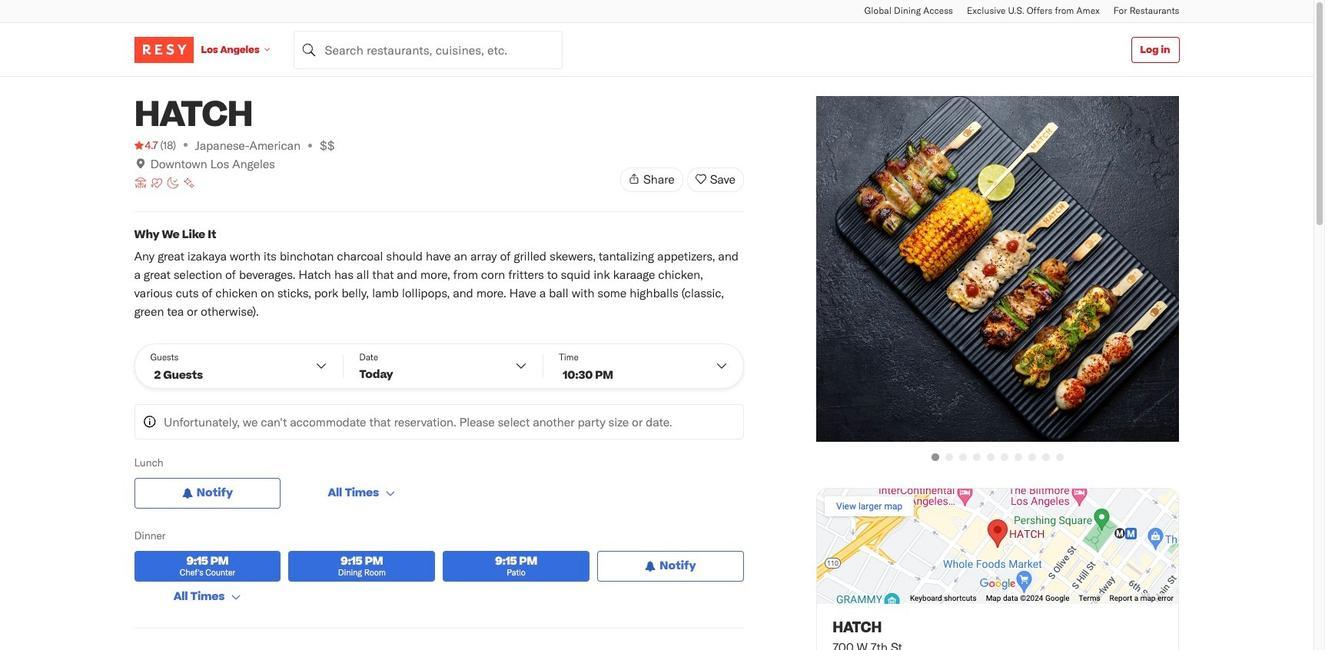 Task type: locate. For each thing, give the bounding box(es) containing it.
4.7 out of 5 stars image
[[134, 138, 158, 153]]

None field
[[293, 30, 562, 69]]

Search restaurants, cuisines, etc. text field
[[293, 30, 562, 69]]



